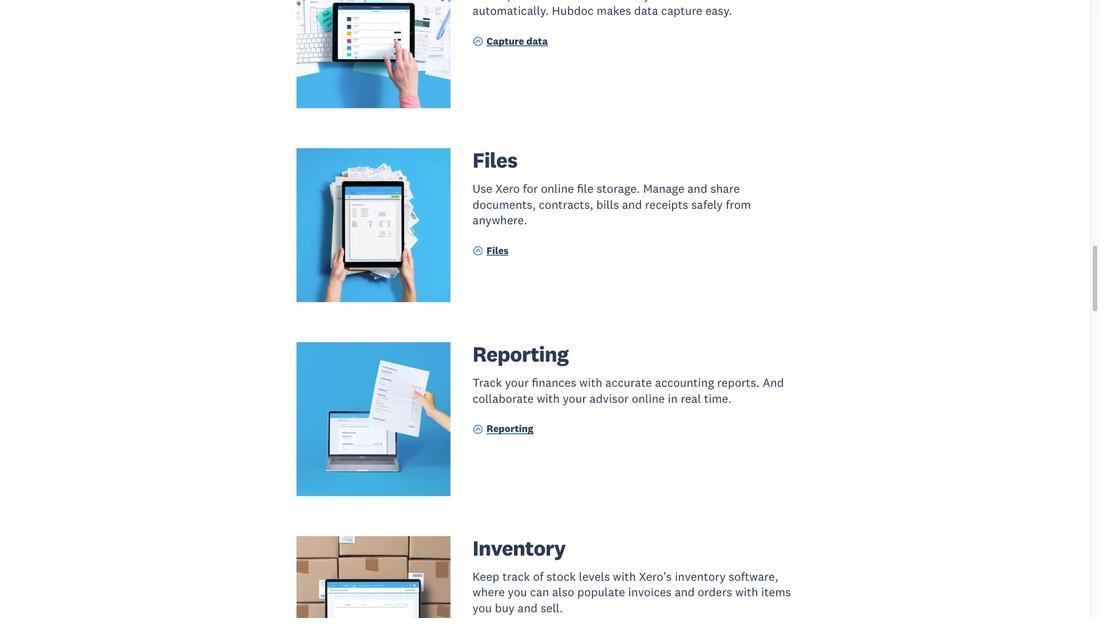 Task type: locate. For each thing, give the bounding box(es) containing it.
of right copies
[[532, 0, 543, 3]]

data
[[653, 0, 677, 3], [634, 3, 658, 18], [526, 35, 548, 47]]

files inside "files" button
[[487, 244, 509, 257]]

and
[[763, 375, 784, 391]]

xero up documents,
[[496, 181, 520, 197]]

0 horizontal spatial online
[[541, 181, 574, 197]]

xero's
[[639, 569, 672, 585]]

online inside track your finances with accurate accounting reports. and collaborate with your advisor online in real time.
[[632, 391, 665, 406]]

reports.
[[717, 375, 760, 391]]

and up the makes
[[609, 0, 629, 3]]

online left 'in'
[[632, 391, 665, 406]]

your down 'finances'
[[563, 391, 587, 406]]

items
[[761, 585, 791, 600]]

reporting inside button
[[487, 423, 533, 435]]

1 horizontal spatial xero
[[742, 0, 766, 3]]

collaborate
[[473, 391, 534, 406]]

and down storage.
[[622, 197, 642, 212]]

of up can
[[533, 569, 544, 585]]

0 horizontal spatial you
[[473, 600, 492, 616]]

makes
[[597, 3, 631, 18]]

0 vertical spatial xero
[[742, 0, 766, 3]]

xero
[[742, 0, 766, 3], [496, 181, 520, 197]]

documents
[[546, 0, 606, 3]]

with down 'finances'
[[537, 391, 560, 406]]

online
[[541, 181, 574, 197], [632, 391, 665, 406]]

your
[[505, 375, 529, 391], [563, 391, 587, 406]]

0 vertical spatial files
[[473, 147, 517, 174]]

time.
[[704, 391, 732, 406]]

reporting up 'track'
[[473, 341, 569, 368]]

files up the use
[[473, 147, 517, 174]]

1 vertical spatial online
[[632, 391, 665, 406]]

you
[[508, 585, 527, 600], [473, 600, 492, 616]]

stored
[[680, 0, 715, 3]]

you down the track
[[508, 585, 527, 600]]

hubdoc
[[552, 3, 594, 18]]

capture data
[[487, 35, 548, 47]]

0 vertical spatial of
[[532, 0, 543, 3]]

of inside get copies of documents and key data stored into xero automatically. hubdoc makes data capture easy.
[[532, 0, 543, 3]]

track
[[473, 375, 502, 391]]

data down key
[[634, 3, 658, 18]]

data up the capture at the right of the page
[[653, 0, 677, 3]]

finances
[[532, 375, 576, 391]]

with
[[579, 375, 602, 391], [537, 391, 560, 406], [613, 569, 636, 585], [735, 585, 758, 600]]

from
[[726, 197, 751, 212]]

0 vertical spatial online
[[541, 181, 574, 197]]

1 vertical spatial files
[[487, 244, 509, 257]]

and
[[609, 0, 629, 3], [688, 181, 708, 197], [622, 197, 642, 212], [675, 585, 695, 600], [518, 600, 538, 616]]

of
[[532, 0, 543, 3], [533, 569, 544, 585]]

1 vertical spatial xero
[[496, 181, 520, 197]]

get
[[473, 0, 492, 3]]

levels
[[579, 569, 610, 585]]

automatically.
[[473, 3, 549, 18]]

anywhere.
[[473, 212, 527, 228]]

1 horizontal spatial you
[[508, 585, 527, 600]]

reporting
[[473, 341, 569, 368], [487, 423, 533, 435]]

also
[[552, 585, 574, 600]]

share
[[711, 181, 740, 197]]

data right capture
[[526, 35, 548, 47]]

real
[[681, 391, 701, 406]]

reporting down the collaborate
[[487, 423, 533, 435]]

copies
[[495, 0, 529, 3]]

orders
[[698, 585, 732, 600]]

online up contracts,
[[541, 181, 574, 197]]

manage
[[643, 181, 685, 197]]

you down 'where'
[[473, 600, 492, 616]]

1 vertical spatial reporting
[[487, 423, 533, 435]]

your up the collaborate
[[505, 375, 529, 391]]

reporting button
[[473, 422, 533, 438]]

easy.
[[705, 3, 732, 18]]

files
[[473, 147, 517, 174], [487, 244, 509, 257]]

of for track
[[533, 569, 544, 585]]

accounting
[[655, 375, 714, 391]]

bills
[[596, 197, 619, 212]]

data inside button
[[526, 35, 548, 47]]

of inside keep track of stock levels with xero's inventory software, where you can also populate invoices and orders with items you buy and sell.
[[533, 569, 544, 585]]

0 horizontal spatial xero
[[496, 181, 520, 197]]

1 horizontal spatial online
[[632, 391, 665, 406]]

and up safely
[[688, 181, 708, 197]]

with down software,
[[735, 585, 758, 600]]

1 horizontal spatial your
[[563, 391, 587, 406]]

sell.
[[541, 600, 563, 616]]

1 vertical spatial of
[[533, 569, 544, 585]]

capture
[[487, 35, 524, 47]]

xero right 'into'
[[742, 0, 766, 3]]

file
[[577, 181, 594, 197]]

software,
[[729, 569, 778, 585]]

files down anywhere.
[[487, 244, 509, 257]]



Task type: describe. For each thing, give the bounding box(es) containing it.
files button
[[473, 244, 509, 260]]

online inside use xero for online file storage. manage and share documents, contracts, bills and receipts safely from anywhere.
[[541, 181, 574, 197]]

documents,
[[473, 197, 536, 212]]

keep track of stock levels with xero's inventory software, where you can also populate invoices and orders with items you buy and sell.
[[473, 569, 791, 616]]

for
[[523, 181, 538, 197]]

storage.
[[597, 181, 640, 197]]

key
[[632, 0, 650, 3]]

keep
[[473, 569, 500, 585]]

populate
[[577, 585, 625, 600]]

inventory
[[473, 535, 566, 562]]

and inside get copies of documents and key data stored into xero automatically. hubdoc makes data capture easy.
[[609, 0, 629, 3]]

xero inside use xero for online file storage. manage and share documents, contracts, bills and receipts safely from anywhere.
[[496, 181, 520, 197]]

xero inside get copies of documents and key data stored into xero automatically. hubdoc makes data capture easy.
[[742, 0, 766, 3]]

inventory
[[675, 569, 726, 585]]

with up advisor
[[579, 375, 602, 391]]

into
[[718, 0, 739, 3]]

use xero for online file storage. manage and share documents, contracts, bills and receipts safely from anywhere.
[[473, 181, 751, 228]]

get copies of documents and key data stored into xero automatically. hubdoc makes data capture easy.
[[473, 0, 766, 18]]

can
[[530, 585, 549, 600]]

stock
[[547, 569, 576, 585]]

track
[[503, 569, 530, 585]]

in
[[668, 391, 678, 406]]

receipts
[[645, 197, 688, 212]]

with up the 'populate'
[[613, 569, 636, 585]]

track your finances with accurate accounting reports. and collaborate with your advisor online in real time.
[[473, 375, 784, 406]]

advisor
[[590, 391, 629, 406]]

of for copies
[[532, 0, 543, 3]]

0 horizontal spatial your
[[505, 375, 529, 391]]

and down inventory
[[675, 585, 695, 600]]

safely
[[691, 197, 723, 212]]

contracts,
[[539, 197, 593, 212]]

0 vertical spatial reporting
[[473, 341, 569, 368]]

accurate
[[605, 375, 652, 391]]

use
[[473, 181, 493, 197]]

invoices
[[628, 585, 672, 600]]

and down can
[[518, 600, 538, 616]]

where
[[473, 585, 505, 600]]

buy
[[495, 600, 515, 616]]

capture data button
[[473, 34, 548, 50]]

capture
[[661, 3, 703, 18]]



Task type: vqa. For each thing, say whether or not it's contained in the screenshot.
the A Xero user decorating a cake with blue icing. Social proof badges surrounding the circular image.
no



